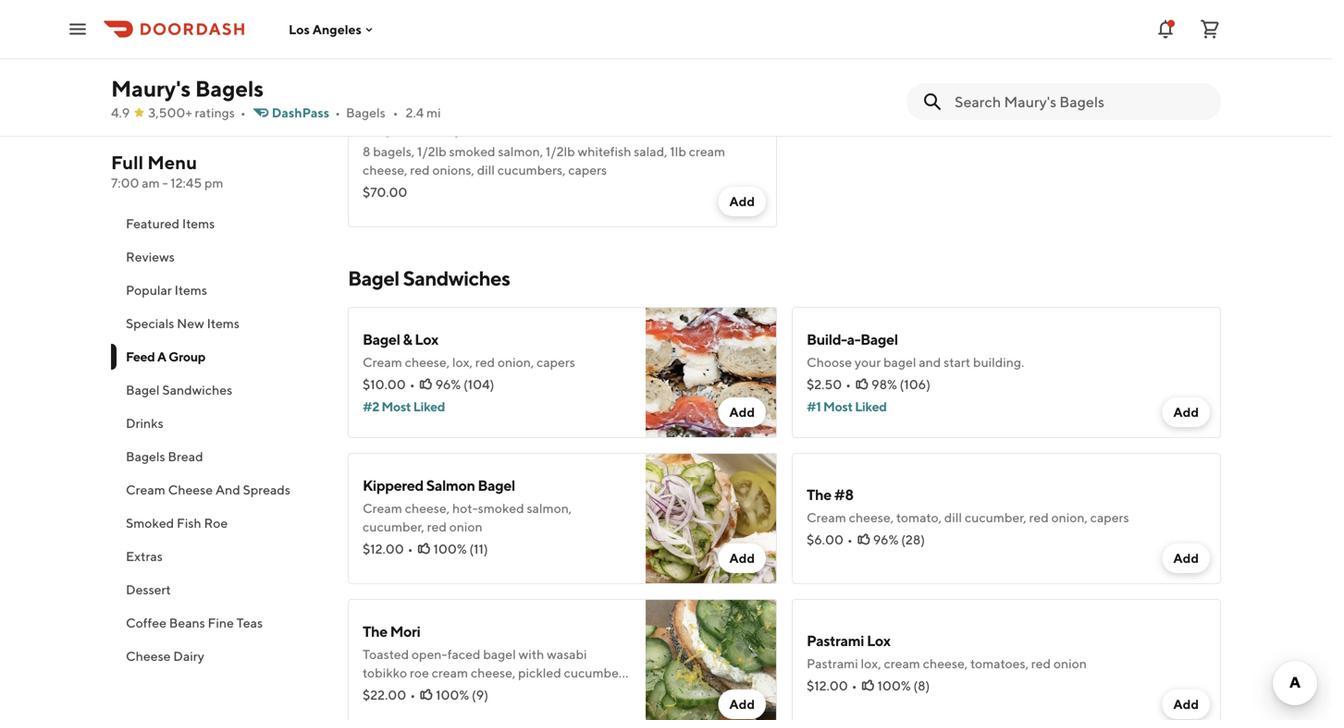 Task type: vqa. For each thing, say whether or not it's contained in the screenshot.
Gemelli near me link
no



Task type: describe. For each thing, give the bounding box(es) containing it.
reviews
[[126, 249, 175, 265]]

easy
[[363, 120, 393, 137]]

notification bell image
[[1154, 18, 1177, 40]]

cream inside kippered salmon bagel cream cheese, hot-smoked salmon, cucumber, red onion
[[363, 501, 402, 516]]

$22.00 •
[[363, 688, 415, 703]]

96% (28)
[[873, 532, 925, 548]]

cheese dairy button
[[111, 640, 326, 673]]

tomato,
[[896, 510, 942, 525]]

#2 most liked
[[363, 399, 445, 414]]

pickled
[[518, 666, 561, 681]]

$10.00 •
[[363, 377, 415, 392]]

mori
[[390, 623, 420, 641]]

bagel & lox image
[[646, 307, 777, 438]]

bread
[[168, 449, 203, 464]]

maury's bagels
[[111, 75, 264, 102]]

hot-
[[452, 501, 478, 516]]

a-
[[847, 331, 860, 348]]

roe
[[204, 516, 228, 531]]

featured
[[126, 216, 180, 231]]

whitefish
[[578, 144, 631, 159]]

&
[[403, 331, 412, 348]]

onion inside pastrami lox pastrami lox, cream cheese, tomatoes, red onion
[[1053, 656, 1087, 672]]

add inside easy brunch special 8 bagels, 1/2lb smoked salmon, 1/2lb whitefish salad, 1lb cream cheese, red onions, dill cucumbers, capers $70.00 add
[[729, 194, 755, 209]]

0 items, open order cart image
[[1199, 18, 1221, 40]]

cream inside the mori toasted open-faced bagel with wasabi tobikko roe cream cheese, pickled cucumber, smoked salmon, lemon zest, served open- face.
[[432, 666, 468, 681]]

• for the #8
[[847, 532, 853, 548]]

onion, inside bagel & lox cream cheese, lox, red onion, capers
[[498, 355, 534, 370]]

menu
[[147, 152, 197, 173]]

teas
[[236, 616, 263, 631]]

cream cheese and spreads button
[[111, 474, 326, 507]]

start
[[944, 355, 970, 370]]

specials new items button
[[111, 307, 326, 340]]

specials
[[126, 316, 174, 331]]

salmon, for bagel
[[527, 501, 572, 516]]

tobikko
[[363, 666, 407, 681]]

• for the mori
[[410, 688, 415, 703]]

3,500+ ratings •
[[148, 105, 246, 120]]

$2.50
[[807, 377, 842, 392]]

tomatoes,
[[970, 656, 1029, 672]]

ratings
[[195, 105, 235, 120]]

a
[[157, 349, 166, 364]]

easy brunch special 8 bagels, 1/2lb smoked salmon, 1/2lb whitefish salad, 1lb cream cheese, red onions, dill cucumbers, capers $70.00 add
[[363, 120, 755, 209]]

specials new items
[[126, 316, 240, 331]]

cream inside bagel & lox cream cheese, lox, red onion, capers
[[363, 355, 402, 370]]

with
[[519, 647, 544, 662]]

kippered
[[363, 477, 424, 494]]

fine
[[208, 616, 234, 631]]

(8)
[[913, 679, 930, 694]]

cucumber, inside 'the #8 cream cheese, tomato, dill cucumber, red onion, capers'
[[965, 510, 1026, 525]]

lemon
[[459, 684, 496, 699]]

bagel sandwiches inside button
[[126, 383, 232, 398]]

bagel inside bagel & lox cream cheese, lox, red onion, capers
[[363, 331, 400, 348]]

cheese, inside kippered salmon bagel cream cheese, hot-smoked salmon, cucumber, red onion
[[405, 501, 450, 516]]

2.4
[[406, 105, 424, 120]]

featured items button
[[111, 207, 326, 241]]

0 vertical spatial cheese
[[168, 482, 213, 498]]

choose
[[807, 355, 852, 370]]

smoked for bagel
[[478, 501, 524, 516]]

smoked
[[126, 516, 174, 531]]

smoked fish roe button
[[111, 507, 326, 540]]

3,500+
[[148, 105, 192, 120]]

96% for the #8
[[873, 532, 899, 548]]

#2
[[363, 399, 379, 414]]

bagel sandwiches button
[[111, 374, 326, 407]]

liked for lox
[[413, 399, 445, 414]]

cheese, inside 'the #8 cream cheese, tomato, dill cucumber, red onion, capers'
[[849, 510, 894, 525]]

am
[[142, 175, 160, 191]]

96% for bagel & lox
[[435, 377, 461, 392]]

cream inside pastrami lox pastrami lox, cream cheese, tomatoes, red onion
[[884, 656, 920, 672]]

popular items button
[[111, 274, 326, 307]]

bagels for bagels bread
[[126, 449, 165, 464]]

dessert button
[[111, 574, 326, 607]]

pastrami lox pastrami lox, cream cheese, tomatoes, red onion
[[807, 632, 1087, 672]]

1 horizontal spatial bagel sandwiches
[[348, 266, 510, 290]]

salmon, inside the mori toasted open-faced bagel with wasabi tobikko roe cream cheese, pickled cucumber, smoked salmon, lemon zest, served open- face.
[[412, 684, 457, 699]]

$12.00 • for pastrami
[[807, 679, 857, 694]]

drinks
[[126, 416, 163, 431]]

bagel for mori
[[483, 647, 516, 662]]

famous
[[444, 9, 487, 24]]

full
[[111, 152, 143, 173]]

#1 most liked
[[807, 399, 887, 414]]

(1
[[400, 27, 409, 43]]

smoked for special
[[449, 144, 495, 159]]

cream cheese and spreads
[[126, 482, 290, 498]]

cheese, inside bagel & lox cream cheese, lox, red onion, capers
[[405, 355, 450, 370]]

4.9
[[111, 105, 130, 120]]

0 vertical spatial sandwiches
[[403, 266, 510, 290]]

$2.50 •
[[807, 377, 851, 392]]

cucumber, inside the mori toasted open-faced bagel with wasabi tobikko roe cream cheese, pickled cucumber, smoked salmon, lemon zest, served open- face.
[[564, 666, 626, 681]]

red inside pastrami lox pastrami lox, cream cheese, tomatoes, red onion
[[1031, 656, 1051, 672]]

smoked inside the mori toasted open-faced bagel with wasabi tobikko roe cream cheese, pickled cucumber, smoked salmon, lemon zest, served open- face.
[[363, 684, 409, 699]]

7:00
[[111, 175, 139, 191]]

liked for bagel
[[855, 399, 887, 414]]

(106)
[[900, 377, 931, 392]]

-
[[162, 175, 168, 191]]

open menu image
[[67, 18, 89, 40]]

onions,
[[432, 162, 474, 178]]

• left 2.4
[[393, 105, 398, 120]]

dairy
[[173, 649, 204, 664]]

faced
[[447, 647, 481, 662]]

dill inside 'the #8 cream cheese, tomato, dill cucumber, red onion, capers'
[[944, 510, 962, 525]]

$12.00 for pastrami
[[807, 679, 848, 694]]

at
[[518, 27, 530, 43]]

Item Search search field
[[955, 92, 1206, 112]]

mi
[[426, 105, 441, 120]]

1 vertical spatial cheese
[[126, 649, 171, 664]]

cheese, inside the mori toasted open-faced bagel with wasabi tobikko roe cream cheese, pickled cucumber, smoked salmon, lemon zest, served open- face.
[[471, 666, 516, 681]]



Task type: locate. For each thing, give the bounding box(es) containing it.
• for kippered salmon bagel
[[408, 542, 413, 557]]

smoked inside kippered salmon bagel cream cheese, hot-smoked salmon, cucumber, red onion
[[478, 501, 524, 516]]

• down roe
[[410, 688, 415, 703]]

1/2lb
[[417, 144, 447, 159], [546, 144, 575, 159]]

sandwiches inside button
[[162, 383, 232, 398]]

party
[[490, 9, 521, 24]]

1 vertical spatial and
[[919, 355, 941, 370]]

$12.00 for kippered
[[363, 542, 404, 557]]

hannah
[[363, 9, 409, 24]]

dashpass •
[[272, 105, 340, 120]]

100% for pastrami
[[877, 679, 911, 694]]

100% left (8)
[[877, 679, 911, 694]]

100% for bagel
[[433, 542, 467, 557]]

capers inside bagel & lox cream cheese, lox, red onion, capers
[[537, 355, 575, 370]]

the inside 'the #8 cream cheese, tomato, dill cucumber, red onion, capers'
[[807, 486, 831, 504]]

capers inside easy brunch special 8 bagels, 1/2lb smoked salmon, 1/2lb whitefish salad, 1lb cream cheese, red onions, dill cucumbers, capers $70.00 add
[[568, 162, 607, 178]]

1 vertical spatial capers
[[537, 355, 575, 370]]

group
[[168, 349, 205, 364]]

1 vertical spatial bagel sandwiches
[[126, 383, 232, 398]]

98% (106)
[[871, 377, 931, 392]]

lox
[[415, 331, 438, 348], [867, 632, 890, 650]]

96% (104)
[[435, 377, 494, 392]]

0 horizontal spatial onion,
[[498, 355, 534, 370]]

• for build-a-bagel
[[846, 377, 851, 392]]

bagel
[[883, 355, 916, 370], [483, 647, 516, 662]]

2 vertical spatial capers
[[1090, 510, 1129, 525]]

dessert
[[126, 582, 171, 598]]

0 horizontal spatial onion
[[449, 519, 483, 535]]

$12.00 • left 100% (8)
[[807, 679, 857, 694]]

1 vertical spatial lox,
[[861, 656, 881, 672]]

and
[[215, 482, 240, 498]]

fish
[[177, 516, 201, 531]]

angeles
[[312, 22, 362, 37]]

$12.00 left 100% (8)
[[807, 679, 848, 694]]

red inside bagel & lox cream cheese, lox, red onion, capers
[[475, 355, 495, 370]]

96% left (104)
[[435, 377, 461, 392]]

red inside 'the #8 cream cheese, tomato, dill cucumber, red onion, capers'
[[1029, 510, 1049, 525]]

cream up 100% (8)
[[884, 656, 920, 672]]

1/2lb down brunch
[[417, 144, 447, 159]]

1 horizontal spatial bagel
[[883, 355, 916, 370]]

bagel
[[348, 266, 399, 290], [363, 331, 400, 348], [860, 331, 898, 348], [126, 383, 160, 398], [478, 477, 515, 494]]

1 vertical spatial 96%
[[873, 532, 899, 548]]

0 vertical spatial smoked
[[449, 144, 495, 159]]

most down $10.00 •
[[382, 399, 411, 414]]

onion right tomatoes,
[[1053, 656, 1087, 672]]

0 vertical spatial bagel
[[883, 355, 916, 370]]

most down the $2.50 •
[[823, 399, 853, 414]]

0 vertical spatial pastrami
[[807, 632, 864, 650]]

items up 'new'
[[174, 283, 207, 298]]

smoked inside easy brunch special 8 bagels, 1/2lb smoked salmon, 1/2lb whitefish salad, 1lb cream cheese, red onions, dill cucumbers, capers $70.00 add
[[449, 144, 495, 159]]

1 vertical spatial lox
[[867, 632, 890, 650]]

1 horizontal spatial most
[[823, 399, 853, 414]]

the left #8
[[807, 486, 831, 504]]

and
[[593, 9, 615, 24], [919, 355, 941, 370]]

bagel sandwiches up &
[[348, 266, 510, 290]]

1 vertical spatial pastrami
[[807, 656, 858, 672]]

liked down 98%
[[855, 399, 887, 414]]

1 horizontal spatial liked
[[855, 399, 887, 414]]

items for featured items
[[182, 216, 215, 231]]

1 vertical spatial $12.00 •
[[807, 679, 857, 694]]

0 horizontal spatial sandwiches
[[162, 383, 232, 398]]

bagels down drinks
[[126, 449, 165, 464]]

most for bagel
[[382, 399, 411, 414]]

feed a group
[[126, 349, 205, 364]]

onion inside kippered salmon bagel cream cheese, hot-smoked salmon, cucumber, red onion
[[449, 519, 483, 535]]

lox, up 96% (104) at the bottom of the page
[[452, 355, 473, 370]]

0 vertical spatial onion,
[[498, 355, 534, 370]]

100% (8)
[[877, 679, 930, 694]]

cheese, up lemon
[[471, 666, 516, 681]]

lox inside bagel & lox cream cheese, lox, red onion, capers
[[415, 331, 438, 348]]

and for bagel
[[919, 355, 941, 370]]

the up toasted
[[363, 623, 387, 641]]

1 horizontal spatial sandwiches
[[403, 266, 510, 290]]

cream down kippered
[[363, 501, 402, 516]]

onion down hot- in the left bottom of the page
[[449, 519, 483, 535]]

1 vertical spatial the
[[363, 623, 387, 641]]

2 most from the left
[[823, 399, 853, 414]]

dill
[[477, 162, 495, 178], [944, 510, 962, 525]]

1 vertical spatial bagel
[[483, 647, 516, 662]]

0 vertical spatial capers
[[568, 162, 607, 178]]

0 horizontal spatial liked
[[413, 399, 445, 414]]

bagel up drinks
[[126, 383, 160, 398]]

and right heat
[[593, 9, 615, 24]]

cucumbers,
[[497, 162, 566, 178]]

cheese, up the 96% (28)
[[849, 510, 894, 525]]

the inside the mori toasted open-faced bagel with wasabi tobikko roe cream cheese, pickled cucumber, smoked salmon, lemon zest, served open- face.
[[363, 623, 387, 641]]

bagels up ratings
[[195, 75, 264, 102]]

0 vertical spatial open-
[[412, 647, 447, 662]]

and inside "hannah lee's famous party kugel. heat and serve. (1 hour heating time at 350º)"
[[593, 9, 615, 24]]

1 vertical spatial dill
[[944, 510, 962, 525]]

the for the mori
[[363, 623, 387, 641]]

1 horizontal spatial open-
[[570, 684, 606, 699]]

0 vertical spatial lox,
[[452, 355, 473, 370]]

cheese dairy
[[126, 649, 204, 664]]

1 vertical spatial salmon,
[[527, 501, 572, 516]]

0 horizontal spatial bagels
[[126, 449, 165, 464]]

0 horizontal spatial dill
[[477, 162, 495, 178]]

1 horizontal spatial 1/2lb
[[546, 144, 575, 159]]

1 horizontal spatial lox
[[867, 632, 890, 650]]

cucumber,
[[965, 510, 1026, 525], [363, 519, 424, 535], [564, 666, 626, 681]]

1 horizontal spatial the
[[807, 486, 831, 504]]

the
[[807, 486, 831, 504], [363, 623, 387, 641]]

beans
[[169, 616, 205, 631]]

0 vertical spatial 96%
[[435, 377, 461, 392]]

zest,
[[499, 684, 526, 699]]

lox, up 100% (8)
[[861, 656, 881, 672]]

onion, inside 'the #8 cream cheese, tomato, dill cucumber, red onion, capers'
[[1051, 510, 1088, 525]]

most for build-
[[823, 399, 853, 414]]

0 horizontal spatial 1/2lb
[[417, 144, 447, 159]]

0 horizontal spatial and
[[593, 9, 615, 24]]

cucumber, down wasabi
[[564, 666, 626, 681]]

100% (11)
[[433, 542, 488, 557]]

$12.00 • for kippered
[[363, 542, 413, 557]]

• up #1 most liked
[[846, 377, 851, 392]]

and up the (106) at right
[[919, 355, 941, 370]]

12:45
[[170, 175, 202, 191]]

1 horizontal spatial lox,
[[861, 656, 881, 672]]

1 vertical spatial sandwiches
[[162, 383, 232, 398]]

1 pastrami from the top
[[807, 632, 864, 650]]

salmon, down roe
[[412, 684, 457, 699]]

0 horizontal spatial $12.00
[[363, 542, 404, 557]]

lox inside pastrami lox pastrami lox, cream cheese, tomatoes, red onion
[[867, 632, 890, 650]]

cheese
[[168, 482, 213, 498], [126, 649, 171, 664]]

0 horizontal spatial most
[[382, 399, 411, 414]]

bagel left with
[[483, 647, 516, 662]]

2 vertical spatial salmon,
[[412, 684, 457, 699]]

0 vertical spatial dill
[[477, 162, 495, 178]]

2 1/2lb from the left
[[546, 144, 575, 159]]

wasabi
[[547, 647, 587, 662]]

bagel up 98% (106)
[[883, 355, 916, 370]]

add
[[729, 48, 755, 63], [1173, 48, 1199, 63], [729, 194, 755, 209], [729, 405, 755, 420], [1173, 405, 1199, 420], [729, 551, 755, 566], [1173, 551, 1199, 566], [729, 697, 755, 712], [1173, 697, 1199, 712]]

(28)
[[901, 532, 925, 548]]

sandwiches up bagel & lox cream cheese, lox, red onion, capers
[[403, 266, 510, 290]]

cream up smoked
[[126, 482, 165, 498]]

cheese, down the bagels,
[[363, 162, 408, 178]]

#8
[[834, 486, 853, 504]]

• right $6.00
[[847, 532, 853, 548]]

1 vertical spatial $12.00
[[807, 679, 848, 694]]

1 horizontal spatial onion
[[1053, 656, 1087, 672]]

salmon, for special
[[498, 144, 543, 159]]

1 1/2lb from the left
[[417, 144, 447, 159]]

0 horizontal spatial the
[[363, 623, 387, 641]]

cream up $6.00
[[807, 510, 846, 525]]

• for pastrami lox
[[852, 679, 857, 694]]

1 horizontal spatial onion,
[[1051, 510, 1088, 525]]

$12.00 •
[[363, 542, 413, 557], [807, 679, 857, 694]]

cheese, down salmon
[[405, 501, 450, 516]]

salmon, right hot- in the left bottom of the page
[[527, 501, 572, 516]]

$12.00 • down kippered
[[363, 542, 413, 557]]

build-a-bagel choose your bagel and start building.
[[807, 331, 1024, 370]]

cheese, inside pastrami lox pastrami lox, cream cheese, tomatoes, red onion
[[923, 656, 968, 672]]

smoked fish roe
[[126, 516, 228, 531]]

red inside kippered salmon bagel cream cheese, hot-smoked salmon, cucumber, red onion
[[427, 519, 447, 535]]

lox, inside bagel & lox cream cheese, lox, red onion, capers
[[452, 355, 473, 370]]

red inside easy brunch special 8 bagels, 1/2lb smoked salmon, 1/2lb whitefish salad, 1lb cream cheese, red onions, dill cucumbers, capers $70.00 add
[[410, 162, 430, 178]]

0 vertical spatial items
[[182, 216, 215, 231]]

bagel for a-
[[883, 355, 916, 370]]

0 horizontal spatial bagel
[[483, 647, 516, 662]]

dill right onions, at top left
[[477, 162, 495, 178]]

0 vertical spatial bagels
[[195, 75, 264, 102]]

cream down faced on the left bottom
[[432, 666, 468, 681]]

$22.00
[[363, 688, 406, 703]]

96% left "(28)"
[[873, 532, 899, 548]]

cheese, down &
[[405, 355, 450, 370]]

salmon, inside easy brunch special 8 bagels, 1/2lb smoked salmon, 1/2lb whitefish salad, 1lb cream cheese, red onions, dill cucumbers, capers $70.00 add
[[498, 144, 543, 159]]

smoked down tobikko
[[363, 684, 409, 699]]

sweet noodle kugel (heat and serve) image
[[646, 0, 777, 81]]

0 vertical spatial $12.00
[[363, 542, 404, 557]]

bagel up your
[[860, 331, 898, 348]]

cucumber, down kippered
[[363, 519, 424, 535]]

bagel & lox cream cheese, lox, red onion, capers
[[363, 331, 575, 370]]

1 horizontal spatial dill
[[944, 510, 962, 525]]

time
[[489, 27, 516, 43]]

building.
[[973, 355, 1024, 370]]

items for popular items
[[174, 283, 207, 298]]

lox, inside pastrami lox pastrami lox, cream cheese, tomatoes, red onion
[[861, 656, 881, 672]]

1 horizontal spatial $12.00
[[807, 679, 848, 694]]

your
[[855, 355, 881, 370]]

bagels up 8
[[346, 105, 385, 120]]

• right ratings
[[240, 105, 246, 120]]

cucumber, right tomato,
[[965, 510, 1026, 525]]

sandwiches
[[403, 266, 510, 290], [162, 383, 232, 398]]

pm
[[204, 175, 223, 191]]

• left 100% (8)
[[852, 679, 857, 694]]

pastrami
[[807, 632, 864, 650], [807, 656, 858, 672]]

bagel inside the mori toasted open-faced bagel with wasabi tobikko roe cream cheese, pickled cucumber, smoked salmon, lemon zest, served open- face.
[[483, 647, 516, 662]]

1lb
[[670, 144, 686, 159]]

coffee beans fine teas button
[[111, 607, 326, 640]]

8
[[363, 144, 370, 159]]

2 vertical spatial smoked
[[363, 684, 409, 699]]

1 most from the left
[[382, 399, 411, 414]]

bagel sandwiches down group
[[126, 383, 232, 398]]

heating
[[442, 27, 487, 43]]

1 horizontal spatial and
[[919, 355, 941, 370]]

spreads
[[243, 482, 290, 498]]

(104)
[[463, 377, 494, 392]]

feed
[[126, 349, 155, 364]]

• for bagel & lox
[[410, 377, 415, 392]]

bagel inside kippered salmon bagel cream cheese, hot-smoked salmon, cucumber, red onion
[[478, 477, 515, 494]]

hour
[[412, 27, 439, 43]]

2 liked from the left
[[855, 399, 887, 414]]

1 horizontal spatial 96%
[[873, 532, 899, 548]]

smoked
[[449, 144, 495, 159], [478, 501, 524, 516], [363, 684, 409, 699]]

• up the #2 most liked
[[410, 377, 415, 392]]

dill inside easy brunch special 8 bagels, 1/2lb smoked salmon, 1/2lb whitefish salad, 1lb cream cheese, red onions, dill cucumbers, capers $70.00 add
[[477, 162, 495, 178]]

liked
[[413, 399, 445, 414], [855, 399, 887, 414]]

1 vertical spatial onion
[[1053, 656, 1087, 672]]

bagels inside "button"
[[126, 449, 165, 464]]

$6.00 •
[[807, 532, 853, 548]]

liked down 96% (104) at the bottom of the page
[[413, 399, 445, 414]]

cheese, up (8)
[[923, 656, 968, 672]]

bagels bread button
[[111, 440, 326, 474]]

items right 'new'
[[207, 316, 240, 331]]

new
[[177, 316, 204, 331]]

cream inside 'the #8 cream cheese, tomato, dill cucumber, red onion, capers'
[[807, 510, 846, 525]]

face.
[[363, 703, 391, 718]]

open- up roe
[[412, 647, 447, 662]]

1 horizontal spatial $12.00 •
[[807, 679, 857, 694]]

bagels,
[[373, 144, 415, 159]]

lee's
[[411, 9, 442, 24]]

cream right 1lb
[[689, 144, 725, 159]]

bagel inside the build-a-bagel choose your bagel and start building.
[[883, 355, 916, 370]]

2 horizontal spatial cream
[[884, 656, 920, 672]]

bagel up hot- in the left bottom of the page
[[478, 477, 515, 494]]

build-
[[807, 331, 847, 348]]

salad,
[[634, 144, 667, 159]]

los
[[289, 22, 310, 37]]

kugel.
[[523, 9, 559, 24]]

bagels bread
[[126, 449, 203, 464]]

0 horizontal spatial lox,
[[452, 355, 473, 370]]

1 horizontal spatial cucumber,
[[564, 666, 626, 681]]

0 horizontal spatial bagel sandwiches
[[126, 383, 232, 398]]

onion,
[[498, 355, 534, 370], [1051, 510, 1088, 525]]

bagel down $70.00 on the left
[[348, 266, 399, 290]]

0 horizontal spatial lox
[[415, 331, 438, 348]]

hannah lee's famous party kugel. heat and serve. (1 hour heating time at 350º)
[[363, 9, 615, 43]]

0 vertical spatial salmon,
[[498, 144, 543, 159]]

serve.
[[363, 27, 397, 43]]

full menu 7:00 am - 12:45 pm
[[111, 152, 223, 191]]

the for the #8
[[807, 486, 831, 504]]

cream inside button
[[126, 482, 165, 498]]

bagels for bagels • 2.4 mi
[[346, 105, 385, 120]]

open- right served
[[570, 684, 606, 699]]

bagel inside the build-a-bagel choose your bagel and start building.
[[860, 331, 898, 348]]

smoked down special
[[449, 144, 495, 159]]

0 horizontal spatial $12.00 •
[[363, 542, 413, 557]]

100% for toasted
[[436, 688, 469, 703]]

0 vertical spatial bagel sandwiches
[[348, 266, 510, 290]]

2 vertical spatial items
[[207, 316, 240, 331]]

lox right &
[[415, 331, 438, 348]]

cheese down the coffee
[[126, 649, 171, 664]]

• left 100% (11)
[[408, 542, 413, 557]]

0 vertical spatial the
[[807, 486, 831, 504]]

100% left (11) on the bottom left of the page
[[433, 542, 467, 557]]

• right dashpass
[[335, 105, 340, 120]]

cream up the $10.00
[[363, 355, 402, 370]]

(11)
[[469, 542, 488, 557]]

1 liked from the left
[[413, 399, 445, 414]]

1 vertical spatial items
[[174, 283, 207, 298]]

0 horizontal spatial 96%
[[435, 377, 461, 392]]

$10.00
[[363, 377, 406, 392]]

salmon, up cucumbers,
[[498, 144, 543, 159]]

1/2lb up cucumbers,
[[546, 144, 575, 159]]

kippered salmon bagel image
[[646, 453, 777, 585]]

bagel inside button
[[126, 383, 160, 398]]

sandwiches down group
[[162, 383, 232, 398]]

smoked up (11) on the bottom left of the page
[[478, 501, 524, 516]]

2 horizontal spatial bagels
[[346, 105, 385, 120]]

1 vertical spatial open-
[[570, 684, 606, 699]]

0 horizontal spatial cream
[[432, 666, 468, 681]]

cream inside easy brunch special 8 bagels, 1/2lb smoked salmon, 1/2lb whitefish salad, 1lb cream cheese, red onions, dill cucumbers, capers $70.00 add
[[689, 144, 725, 159]]

2 vertical spatial bagels
[[126, 449, 165, 464]]

1 vertical spatial onion,
[[1051, 510, 1088, 525]]

$12.00 down kippered
[[363, 542, 404, 557]]

los angeles
[[289, 22, 362, 37]]

1 vertical spatial smoked
[[478, 501, 524, 516]]

$6.00
[[807, 532, 844, 548]]

100% left "(9)"
[[436, 688, 469, 703]]

0 vertical spatial and
[[593, 9, 615, 24]]

cheese, inside easy brunch special 8 bagels, 1/2lb smoked salmon, 1/2lb whitefish salad, 1lb cream cheese, red onions, dill cucumbers, capers $70.00 add
[[363, 162, 408, 178]]

cheese,
[[363, 162, 408, 178], [405, 355, 450, 370], [405, 501, 450, 516], [849, 510, 894, 525], [923, 656, 968, 672], [471, 666, 516, 681]]

add button
[[718, 41, 766, 70], [1162, 41, 1210, 70], [718, 187, 766, 216], [718, 398, 766, 427], [1162, 398, 1210, 427], [718, 544, 766, 574], [1162, 544, 1210, 574], [718, 690, 766, 720], [1162, 690, 1210, 720]]

cucumber, inside kippered salmon bagel cream cheese, hot-smoked salmon, cucumber, red onion
[[363, 519, 424, 535]]

0 vertical spatial onion
[[449, 519, 483, 535]]

dill right tomato,
[[944, 510, 962, 525]]

1 horizontal spatial cream
[[689, 144, 725, 159]]

and inside the build-a-bagel choose your bagel and start building.
[[919, 355, 941, 370]]

1 horizontal spatial bagels
[[195, 75, 264, 102]]

and for famous
[[593, 9, 615, 24]]

items up reviews button
[[182, 216, 215, 231]]

bagel left &
[[363, 331, 400, 348]]

0 vertical spatial lox
[[415, 331, 438, 348]]

cheese up fish
[[168, 482, 213, 498]]

1 vertical spatial bagels
[[346, 105, 385, 120]]

salmon, inside kippered salmon bagel cream cheese, hot-smoked salmon, cucumber, red onion
[[527, 501, 572, 516]]

$70.00
[[363, 185, 407, 200]]

items inside 'button'
[[182, 216, 215, 231]]

dashpass
[[272, 105, 329, 120]]

capers inside 'the #8 cream cheese, tomato, dill cucumber, red onion, capers'
[[1090, 510, 1129, 525]]

0 horizontal spatial open-
[[412, 647, 447, 662]]

0 vertical spatial $12.00 •
[[363, 542, 413, 557]]

the mori image
[[646, 599, 777, 721]]

0 horizontal spatial cucumber,
[[363, 519, 424, 535]]

2 pastrami from the top
[[807, 656, 858, 672]]

lox up 100% (8)
[[867, 632, 890, 650]]

extras
[[126, 549, 163, 564]]

2 horizontal spatial cucumber,
[[965, 510, 1026, 525]]



